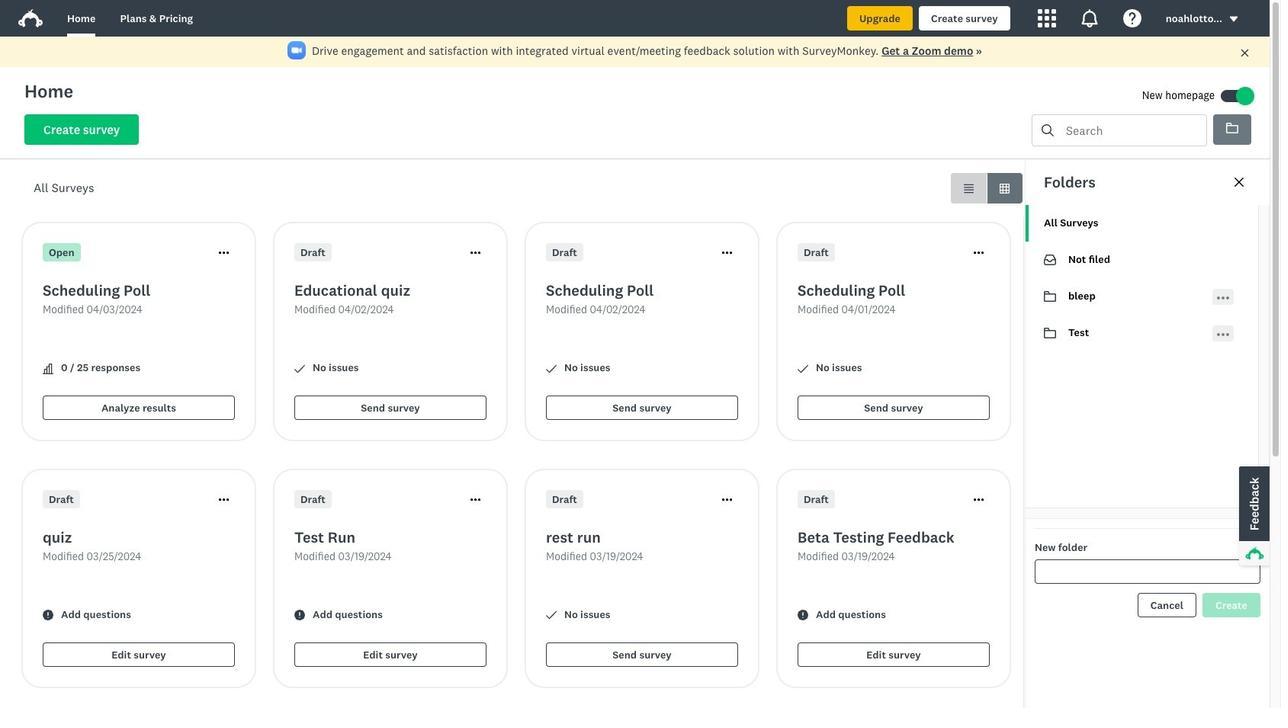 Task type: locate. For each thing, give the bounding box(es) containing it.
1 open menu image from the top
[[1218, 292, 1230, 304]]

x image
[[1240, 48, 1250, 58]]

open menu image
[[1218, 296, 1230, 299], [1218, 333, 1230, 336]]

search image
[[1042, 124, 1054, 137], [1042, 124, 1054, 137]]

2 open menu image from the top
[[1218, 333, 1230, 336]]

warning image
[[43, 611, 53, 621], [294, 611, 305, 621], [798, 611, 809, 621]]

response based pricing icon image
[[1063, 468, 1112, 516]]

1 horizontal spatial no issues image
[[546, 364, 557, 374]]

test image
[[1044, 327, 1057, 339], [1044, 328, 1057, 339]]

brand logo image
[[18, 6, 43, 31], [18, 9, 43, 27]]

1 no issues image from the left
[[294, 364, 305, 374]]

1 test image from the top
[[1044, 327, 1057, 339]]

dialog
[[1025, 159, 1270, 709]]

1 open menu image from the top
[[1218, 296, 1230, 299]]

2 horizontal spatial warning image
[[798, 611, 809, 621]]

2 brand logo image from the top
[[18, 9, 43, 27]]

dropdown arrow icon image
[[1229, 14, 1240, 25], [1230, 17, 1238, 22]]

0 horizontal spatial no issues image
[[294, 364, 305, 374]]

1 horizontal spatial warning image
[[294, 611, 305, 621]]

help icon image
[[1124, 9, 1142, 27]]

response count image
[[43, 364, 53, 374], [43, 364, 53, 374]]

0 vertical spatial open menu image
[[1218, 292, 1230, 304]]

0 horizontal spatial warning image
[[43, 611, 53, 621]]

3 warning image from the left
[[798, 611, 809, 621]]

1 not filed image from the top
[[1044, 254, 1057, 266]]

folders image
[[1227, 122, 1239, 134]]

1 vertical spatial open menu image
[[1218, 328, 1230, 341]]

Search text field
[[1054, 115, 1207, 146]]

0 vertical spatial open menu image
[[1218, 296, 1230, 299]]

2 horizontal spatial no issues image
[[798, 364, 809, 374]]

products icon image
[[1038, 9, 1056, 27], [1038, 9, 1056, 27]]

not filed image
[[1044, 254, 1057, 266], [1044, 255, 1057, 265]]

group
[[951, 173, 1023, 204]]

open menu image
[[1218, 292, 1230, 304], [1218, 328, 1230, 341]]

1 brand logo image from the top
[[18, 6, 43, 31]]

no issues image
[[294, 364, 305, 374], [546, 364, 557, 374], [798, 364, 809, 374]]

None text field
[[1035, 560, 1261, 584]]

1 vertical spatial open menu image
[[1218, 333, 1230, 336]]



Task type: vqa. For each thing, say whether or not it's contained in the screenshot.
the middle Warning Image
yes



Task type: describe. For each thing, give the bounding box(es) containing it.
2 warning image from the left
[[294, 611, 305, 621]]

open menu image for 2nd open menu image from the bottom of the page
[[1218, 296, 1230, 299]]

3 no issues image from the left
[[798, 364, 809, 374]]

open menu image for first open menu image from the bottom of the page
[[1218, 333, 1230, 336]]

2 no issues image from the left
[[546, 364, 557, 374]]

folders image
[[1227, 123, 1239, 134]]

2 not filed image from the top
[[1044, 255, 1057, 265]]

1 warning image from the left
[[43, 611, 53, 621]]

bleep image
[[1044, 291, 1057, 303]]

2 open menu image from the top
[[1218, 328, 1230, 341]]

no issues image
[[546, 611, 557, 621]]

2 test image from the top
[[1044, 328, 1057, 339]]

bleep image
[[1044, 291, 1057, 302]]

notification center icon image
[[1081, 9, 1099, 27]]



